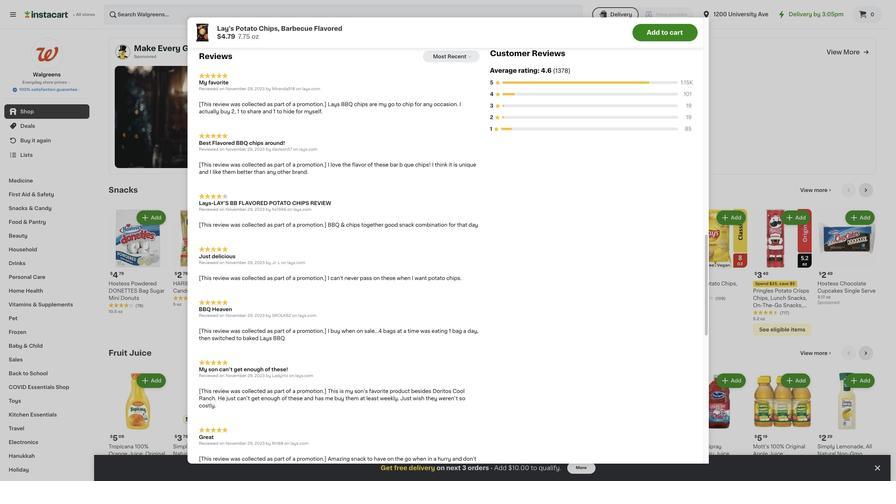 Task type: vqa. For each thing, say whether or not it's contained in the screenshot.
second Kroger from right
no



Task type: describe. For each thing, give the bounding box(es) containing it.
they
[[426, 396, 438, 401]]

%
[[583, 10, 587, 14]]

general
[[625, 20, 641, 24]]

2023 inside bbq heaven reviewed on november 29, 2023 by srolk62 on lays.com
[[255, 314, 265, 318]]

[this for [this review was collected as part of a promotion.] amazing snack to have on the go when in a hurry and don't have time to browse and look
[[199, 456, 212, 462]]

and left look
[[252, 464, 261, 469]]

4 for 4 ocean spray cranberry 100% juice
[[242, 434, 247, 442]]

and up next
[[453, 456, 462, 462]]

by left 3:05pm
[[814, 12, 821, 17]]

29 for 6
[[441, 272, 447, 276]]

tropicana
[[109, 444, 134, 449]]

$ inside the $ 5 19
[[755, 435, 758, 439]]

sun for mixed
[[511, 451, 520, 456]]

son
[[209, 367, 218, 372]]

gummi
[[195, 281, 214, 286]]

5 79
[[486, 126, 497, 134]]

part for great
[[274, 456, 285, 462]]

collected for reviewed
[[242, 456, 266, 462]]

100% inside mott's 100% original apple juice
[[771, 444, 785, 449]]

eating
[[432, 329, 448, 334]]

lays.com inside lays-lay's bb flavored potato chips review reviewed on november 29, 2023 by hs1946 on lays.com
[[294, 208, 312, 212]]

on-
[[754, 303, 763, 308]]

school
[[30, 371, 48, 376]]

2023 inside "my favorite reviewed on november 29, 2023 by miranda518 on lays.com"
[[255, 87, 265, 91]]

49 for spend
[[763, 272, 769, 276]]

fl for simply lemonade, all natural non-gmo
[[179, 466, 182, 469]]

weekly.
[[380, 396, 399, 401]]

gluten-free for 12
[[303, 263, 328, 267]]

1200 university ave
[[714, 12, 769, 17]]

all for 2
[[867, 444, 873, 449]]

lays.com inside bbq heaven reviewed on november 29, 2023 by srolk62 on lays.com
[[298, 314, 316, 318]]

and inside [this review was collected as part of a promotion.] lays bbq chips are my go to chip for any occasion. i actually buy 2, 1 to share and 1 to hide for myself.
[[263, 109, 272, 114]]

first
[[9, 192, 20, 197]]

1 horizontal spatial when
[[397, 276, 411, 281]]

nutrition
[[642, 20, 659, 24]]

0 vertical spatial fruit
[[109, 349, 127, 357]]

& inside "link"
[[23, 220, 27, 225]]

travel link
[[4, 422, 89, 435]]

to inside * the % daily value (dv) tells you how much a nutrient in a serving of food contributes to a daily diet. 2,000 calories a day is used for general nutrition advice.
[[631, 15, 635, 19]]

0 horizontal spatial all
[[76, 13, 81, 17]]

chocolate
[[840, 281, 867, 286]]

101
[[684, 92, 692, 97]]

first aid & safety link
[[4, 188, 89, 201]]

review for flavored
[[213, 162, 229, 167]]

3 left great
[[177, 434, 182, 442]]

collected for heaven
[[242, 329, 266, 334]]

was for [this review was collected as part of a promotion.] lays bbq chips are my go to chip for any occasion. i actually buy 2, 1 to share and 1 to hide for myself.
[[231, 102, 241, 107]]

can't inside my son can't get enough of these! reviewed on november 29, 2023 by ladyritz on lays.com
[[219, 367, 233, 372]]

blend inside capri sun pacific cooler mixed fruit naturally flavored juice drink blend
[[526, 473, 540, 478]]

1 horizontal spatial reviews
[[532, 50, 566, 57]]

for right "hide"
[[296, 109, 303, 114]]

add inside the get free delivery on next 3 orders • add $10.00 to qualify.
[[495, 465, 507, 471]]

3 gluten- from the left
[[690, 263, 706, 267]]

jr.
[[272, 261, 277, 265]]

(4)
[[200, 297, 206, 301]]

lay's potato chips, classic
[[689, 281, 738, 293]]

crunchy
[[390, 281, 411, 286]]

as for great
[[267, 456, 273, 462]]

juice inside 4 ocean spray diet cranberry juice drink
[[329, 451, 343, 456]]

deals
[[20, 124, 35, 129]]

lemonade, for 2
[[837, 444, 865, 449]]

cranberry inside 4 ocean spray diet cranberry juice drink
[[302, 451, 328, 456]]

by inside best flavored bbq chips around! reviewed on november 29, 2023 by davison57 on lays.com
[[266, 147, 271, 151]]

was for [this review was collected as part of a promotion.] i can't never pass on these when i want potato chips.
[[231, 276, 241, 281]]

29, inside "my favorite reviewed on november 29, 2023 by miranda518 on lays.com"
[[248, 87, 254, 91]]

lays inside [this review was collected as part of a promotion.] lays bbq chips are my go to chip for any occasion. i actually buy 2, 1 to share and 1 to hide for myself.
[[328, 102, 340, 107]]

fries
[[263, 281, 276, 286]]

bbq heaven reviewed on november 29, 2023 by srolk62 on lays.com
[[199, 307, 316, 318]]

can't inside [this review was collected as part of a promotion.] this is my son's favorite product besides doritos cool ranch. he just can't get enough of these and has me buy them at least weekly. just wish they weren't so costly.
[[237, 396, 250, 401]]

& right baby
[[23, 343, 28, 349]]

november inside just delicious reviewed on november 29, 2023 by jr. l on lays.com
[[226, 261, 247, 265]]

when inside [this review was collected as part of a promotion.] amazing snack to have on the go when in a hurry and don't have time to browse and look
[[413, 456, 427, 462]]

1 horizontal spatial snack
[[399, 223, 414, 228]]

lays.com inside "my favorite reviewed on november 29, 2023 by miranda518 on lays.com"
[[302, 87, 320, 91]]

donuts
[[121, 296, 139, 301]]

for right chip
[[415, 102, 422, 107]]

to right amazing
[[368, 456, 373, 462]]

was left eating
[[421, 329, 431, 334]]

nutrient
[[665, 10, 681, 14]]

see
[[760, 327, 770, 332]]

flavored down cheese
[[367, 303, 388, 308]]

these for when
[[381, 276, 396, 281]]

[this review was collected as part of a promotion.] bbq & chips together good snack combination for that day
[[199, 223, 478, 228]]

the inside [this review was collected as part of a promotion.] amazing snack to have on the go when in a hurry and don't have time to browse and look
[[395, 456, 404, 462]]

srolk62
[[272, 314, 291, 318]]

to inside "button"
[[662, 30, 669, 36]]

more button
[[568, 462, 596, 474]]

any inside [this review was collected as part of a promotion.] lays bbq chips are my go to chip for any occasion. i actually buy 2, 1 to share and 1 to hide for myself.
[[423, 102, 433, 107]]

flavored inside capri sun fruit punch naturally flavored kids juice blend drink pouches
[[455, 459, 477, 464]]

vegan
[[718, 263, 730, 267]]

$ 2 49 for hostess chocolate cupcakes single serve
[[820, 271, 833, 279]]

collected for son
[[242, 389, 266, 394]]

& left candy
[[29, 206, 33, 211]]

79 for 3
[[183, 435, 188, 439]]

juice inside capri sun pacific cooler mixed fruit naturally flavored juice drink blend
[[496, 473, 510, 478]]

1 horizontal spatial (109)
[[716, 297, 726, 301]]

pet link
[[4, 312, 89, 325]]

for inside * the % daily value (dv) tells you how much a nutrient in a serving of food contributes to a daily diet. 2,000 calories a day is used for general nutrition advice.
[[619, 20, 624, 24]]

snacks for snacks
[[109, 186, 138, 194]]

walgreens
[[33, 72, 61, 77]]

at inside [this review was collected as part of a promotion.] i buy when on sale...4 bags at a time was eating 1 bag a day, then switched to baked lays bbq
[[397, 329, 402, 334]]

lays.com inside my son can't get enough of these! reviewed on november 29, 2023 by ladyritz on lays.com
[[295, 374, 313, 378]]

free
[[394, 465, 408, 471]]

vitamins
[[9, 302, 32, 307]]

ocean inside ocean spray cranberry juice cocktail
[[689, 444, 706, 449]]

see eligible items
[[760, 327, 806, 332]]

view for $
[[801, 188, 813, 193]]

lightly
[[325, 136, 342, 141]]

[this for [this review was collected as part of a promotion.] this is my son's favorite product besides doritos cool ranch. he just can't get enough of these and has me buy them at least weekly. just wish they weren't so costly.
[[199, 389, 212, 394]]

has
[[315, 396, 324, 401]]

non- for 3
[[193, 451, 206, 456]]

49 up ocean spray cranberry juice cocktail
[[699, 435, 705, 439]]

snacks for snacks & candy
[[9, 206, 28, 211]]

[this for [this review was collected as part of a promotion.] i can't never pass on these when i want potato chips.
[[199, 276, 212, 281]]

reviewed inside my son can't get enough of these! reviewed on november 29, 2023 by ladyritz on lays.com
[[199, 374, 219, 378]]

4 up donettes
[[113, 271, 118, 279]]

november inside best flavored bbq chips around! reviewed on november 29, 2023 by davison57 on lays.com
[[226, 147, 247, 151]]

0 vertical spatial it
[[32, 138, 35, 143]]

other
[[277, 170, 291, 175]]

snacks, up (717)
[[784, 303, 803, 308]]

son's
[[355, 389, 368, 394]]

reviewed inside "my favorite reviewed on november 29, 2023 by miranda518 on lays.com"
[[199, 87, 219, 91]]

hostess for hostess chocolate cupcakes single serve 3.17 oz
[[818, 281, 839, 286]]

flamin' inside chester's fries corn & potato snacks, flamin' hot flavored
[[277, 288, 295, 293]]

29, inside just delicious reviewed on november 29, 2023 by jr. l on lays.com
[[248, 261, 254, 265]]

by inside "my favorite reviewed on november 29, 2023 by miranda518 on lays.com"
[[266, 87, 271, 91]]

them inside [this review was collected as part of a promotion.] this is my son's favorite product besides doritos cool ranch. he just can't get enough of these and has me buy them at least weekly. just wish they weren't so costly.
[[346, 396, 359, 401]]

crisps
[[794, 288, 810, 293]]

back
[[9, 371, 22, 376]]

buy
[[20, 138, 31, 143]]

to right 2,
[[241, 109, 246, 114]]

view for 4
[[801, 351, 813, 356]]

19 inside the $ 5 19
[[763, 435, 768, 439]]

fruit inside capri sun pacific cooler mixed fruit naturally flavored juice drink blend
[[531, 459, 542, 464]]

product group containing 6
[[431, 209, 490, 321]]

essentials for kitchen
[[30, 412, 57, 417]]

0 vertical spatial view
[[827, 49, 843, 55]]

fruit juice
[[109, 349, 152, 357]]

of inside [this review was collected as part of a promotion.] lays bbq chips are my go to chip for any occasion. i actually buy 2, 1 to share and 1 to hide for myself.
[[286, 102, 291, 107]]

potato for classic
[[704, 281, 720, 286]]

reviewed inside just delicious reviewed on november 29, 2023 by jr. l on lays.com
[[199, 261, 219, 265]]

orange
[[109, 451, 128, 456]]

was for [this review was collected as part of a promotion.] amazing snack to have on the go when in a hurry and don't have time to browse and look
[[231, 456, 241, 462]]

29, inside best flavored bbq chips around! reviewed on november 29, 2023 by davison57 on lays.com
[[248, 147, 254, 151]]

apple
[[754, 451, 768, 456]]

chips.
[[447, 276, 462, 281]]

treatment tracker modal dialog
[[94, 455, 891, 481]]

gluten- for 12
[[303, 263, 319, 267]]

64 fl oz inside button
[[625, 466, 640, 469]]

(dv)
[[611, 10, 620, 14]]

food
[[9, 220, 22, 225]]

product group containing 12
[[302, 209, 361, 307]]

review for lay's
[[213, 223, 229, 228]]

1 vertical spatial have
[[199, 464, 211, 469]]

6
[[435, 271, 440, 279]]

everyday store prices link
[[22, 80, 71, 86]]

& down "health"
[[33, 302, 37, 307]]

total
[[193, 466, 203, 469]]

drink for capri sun pacific cooler mixed fruit naturally flavored juice drink blend
[[511, 473, 524, 478]]

3 up 5 79
[[490, 103, 494, 108]]

by inside great reviewed on november 29, 2023 by rrt88 on lays.com
[[266, 442, 271, 446]]

snacks, inside chester's fries corn & potato snacks, flamin' hot flavored
[[256, 288, 275, 293]]

recent
[[448, 54, 467, 59]]

l
[[278, 261, 280, 265]]

think
[[435, 162, 448, 167]]

lays inside [this review was collected as part of a promotion.] i buy when on sale...4 bags at a time was eating 1 bag a day, then switched to baked lays bbq
[[260, 336, 272, 341]]

as for best flavored bbq chips around!
[[267, 162, 273, 167]]

potato inside chester's fries corn & potato snacks, flamin' hot flavored
[[238, 288, 255, 293]]

review for son
[[213, 389, 229, 394]]

cocktail
[[689, 459, 710, 464]]

product
[[390, 389, 410, 394]]

[this review was collected as part of a promotion.] this is my son's favorite product besides doritos cool ranch. he just can't get enough of these and has me buy them at least weekly. just wish they weren't so costly.
[[199, 389, 466, 408]]

essentials for covid
[[28, 385, 55, 390]]

1 horizontal spatial more
[[844, 49, 860, 55]]

ranch.
[[199, 396, 217, 401]]

view more for 4
[[801, 351, 828, 356]]

chips
[[292, 201, 309, 206]]

buy inside [this review was collected as part of a promotion.] i buy when on sale...4 bags at a time was eating 1 bag a day, then switched to baked lays bbq
[[331, 329, 341, 334]]

planters
[[303, 136, 323, 141]]

add button for hostess powdered donettes bag sugar mini donuts
[[137, 211, 165, 224]]

myself.
[[304, 109, 323, 114]]

chips!
[[415, 162, 431, 167]]

29, inside great reviewed on november 29, 2023 by rrt88 on lays.com
[[248, 442, 254, 446]]

$ inside $ 5 09
[[110, 435, 113, 439]]

as for my favorite
[[267, 102, 273, 107]]

4.6
[[541, 68, 552, 74]]

at inside [this review was collected as part of a promotion.] this is my son's favorite product besides doritos cool ranch. he just can't get enough of these and has me buy them at least weekly. just wish they weren't so costly.
[[360, 396, 365, 401]]

29, inside lays-lay's bb flavored potato chips review reviewed on november 29, 2023 by hs1946 on lays.com
[[248, 208, 254, 212]]

pantry
[[29, 220, 46, 225]]

& left the together at the left of page
[[341, 223, 345, 228]]

flavored inside capri sun pacific cooler mixed fruit naturally flavored juice drink blend
[[520, 466, 542, 471]]

main content containing make every gathering magical
[[94, 29, 891, 481]]

potato for barbecue
[[236, 26, 257, 32]]

to inside [this review was collected as part of a promotion.] i buy when on sale...4 bags at a time was eating 1 bag a day, then switched to baked lays bbq
[[236, 336, 242, 341]]

get inside my son can't get enough of these! reviewed on november 29, 2023 by ladyritz on lays.com
[[234, 367, 243, 372]]

1 inside [this review was collected as part of a promotion.] i buy when on sale...4 bags at a time was eating 1 bag a day, then switched to baked lays bbq
[[449, 329, 451, 334]]

eligible
[[771, 327, 790, 332]]

snack inside [this review was collected as part of a promotion.] amazing snack to have on the go when in a hurry and don't have time to browse and look
[[351, 456, 366, 462]]

on inside [this review was collected as part of a promotion.] i buy when on sale...4 bags at a time was eating 1 bag a day, then switched to baked lays bbq
[[357, 329, 363, 334]]

most recent button
[[423, 51, 480, 62]]

add button for ocean spray cranberry juice cocktail
[[718, 374, 746, 387]]

my for my favorite
[[199, 80, 207, 85]]

buy inside [this review was collected as part of a promotion.] lays bbq chips are my go to chip for any occasion. i actually buy 2, 1 to share and 1 to hide for myself.
[[221, 109, 230, 114]]

on inside the get free delivery on next 3 orders • add $10.00 to qualify.
[[437, 465, 445, 471]]

cranberry inside the 4 ocean spray cranberry 100% juice
[[238, 451, 263, 456]]

i inside [this review was collected as part of a promotion.] lays bbq chips are my go to chip for any occasion. i actually buy 2, 1 to share and 1 to hide for myself.
[[460, 102, 461, 107]]

5.2 oz
[[754, 317, 766, 321]]

to right back
[[23, 371, 28, 376]]

average
[[490, 68, 517, 74]]

simply for 2
[[818, 444, 836, 449]]

(2.97k)
[[200, 460, 214, 464]]

sponsored badge image
[[818, 301, 840, 305]]

juice inside the 4 ocean spray cranberry 100% juice
[[280, 451, 294, 456]]

home
[[9, 288, 24, 293]]

part for best flavored bbq chips around!
[[274, 162, 285, 167]]

flamin' inside cheetos crunchy cheese flavored snacks, flamin' hot flavored
[[388, 296, 406, 301]]

was for [this review was collected as part of a promotion.] this is my son's favorite product besides doritos cool ranch. he just can't get enough of these and has me buy them at least weekly. just wish they weren't so costly.
[[231, 389, 241, 394]]

prices
[[54, 80, 67, 84]]

all for 3
[[222, 444, 228, 449]]

service type group
[[593, 7, 694, 22]]

0 horizontal spatial reviews
[[199, 53, 233, 60]]

to left chip
[[396, 102, 401, 107]]

november inside lays-lay's bb flavored potato chips review reviewed on november 29, 2023 by hs1946 on lays.com
[[226, 208, 247, 212]]

1 horizontal spatial shop
[[56, 385, 69, 390]]

covid
[[9, 385, 27, 390]]

day inside * the % daily value (dv) tells you how much a nutrient in a serving of food contributes to a daily diet. 2,000 calories a day is used for general nutrition advice.
[[595, 20, 602, 24]]

64 fl oz button
[[625, 372, 683, 471]]

care
[[33, 275, 45, 280]]

to left browse
[[225, 464, 230, 469]]

favorite inside [this review was collected as part of a promotion.] this is my son's favorite product besides doritos cool ranch. he just can't get enough of these and has me buy them at least weekly. just wish they weren't so costly.
[[369, 389, 389, 394]]

juice inside capri sun fruit punch naturally flavored kids juice blend drink pouches
[[431, 466, 445, 471]]

2023 inside lays-lay's bb flavored potato chips review reviewed on november 29, 2023 by hs1946 on lays.com
[[255, 208, 265, 212]]

hurry
[[438, 456, 451, 462]]

rating:
[[519, 68, 540, 74]]

kind caramel almond & sea salt
[[302, 281, 359, 293]]

first aid & safety
[[9, 192, 54, 197]]

just inside just delicious reviewed on november 29, 2023 by jr. l on lays.com
[[199, 254, 211, 259]]

49 up cupcakes
[[828, 272, 833, 276]]

capri for capri sun fruit punch naturally flavored kids juice blend drink pouches
[[431, 451, 445, 456]]

$ 7 99
[[543, 126, 557, 134]]

go inside [this review was collected as part of a promotion.] amazing snack to have on the go when in a hurry and don't have time to browse and look
[[405, 456, 412, 462]]

(150)
[[329, 460, 339, 464]]

of inside [this review was collected as part of a promotion.] i buy when on sale...4 bags at a time was eating 1 bag a day, then switched to baked lays bbq
[[286, 329, 291, 334]]

in inside [this review was collected as part of a promotion.] amazing snack to have on the go when in a hurry and don't have time to browse and look
[[428, 456, 432, 462]]

flavored down crunchy at the bottom left of the page
[[388, 288, 409, 293]]

hostess for hostess powdered donettes bag sugar mini donuts
[[109, 281, 130, 286]]

on inside [this review was collected as part of a promotion.] amazing snack to have on the go when in a hurry and don't have time to browse and look
[[388, 456, 394, 462]]

potato for chips,
[[775, 288, 792, 293]]

so
[[460, 396, 466, 401]]

to left "hide"
[[277, 109, 282, 114]]

7
[[546, 126, 550, 134]]

79 inside 5 79
[[492, 127, 497, 131]]

november inside great reviewed on november 29, 2023 by rrt88 on lays.com
[[226, 442, 247, 446]]

add button for mott's 100% original apple juice
[[782, 374, 810, 387]]

product group containing 7
[[542, 66, 599, 163]]

simply lemonade, all natural non-gmo for 3
[[173, 444, 228, 456]]

[this for [this review was collected as part of a promotion.] i love the flavor of these bar b que chips!  i think it is unique and i like them better than any other brand.
[[199, 162, 212, 167]]



Task type: locate. For each thing, give the bounding box(es) containing it.
as up fries
[[267, 276, 273, 281]]

ocean left diet
[[302, 444, 319, 449]]

buy inside [this review was collected as part of a promotion.] this is my son's favorite product besides doritos cool ranch. he just can't get enough of these and has me buy them at least weekly. just wish they weren't so costly.
[[335, 396, 344, 401]]

the up free
[[395, 456, 404, 462]]

as inside [this review was collected as part of a promotion.] amazing snack to have on the go when in a hurry and don't have time to browse and look
[[267, 456, 273, 462]]

2 horizontal spatial gluten-
[[690, 263, 706, 267]]

49 for chester's
[[247, 272, 253, 276]]

punch
[[470, 451, 486, 456]]

$ 2 49 up chester's at the left of the page
[[239, 271, 253, 279]]

the right 'love'
[[343, 162, 351, 167]]

7 promotion.] from the top
[[297, 456, 327, 462]]

0 vertical spatial (109)
[[716, 297, 726, 301]]

1 horizontal spatial natural
[[818, 451, 836, 456]]

collected inside [this review was collected as part of a promotion.] i love the flavor of these bar b que chips!  i think it is unique and i like them better than any other brand.
[[242, 162, 266, 167]]

[this up ranch.
[[199, 389, 212, 394]]

go inside [this review was collected as part of a promotion.] lays bbq chips are my go to chip for any occasion. i actually buy 2, 1 to share and 1 to hide for myself.
[[388, 102, 395, 107]]

these inside [this review was collected as part of a promotion.] i love the flavor of these bar b que chips!  i think it is unique and i like them better than any other brand.
[[374, 162, 389, 167]]

6 november from the top
[[226, 374, 247, 378]]

79 for 2
[[183, 272, 188, 276]]

part up other
[[274, 162, 285, 167]]

heaven
[[212, 307, 232, 312]]

was inside [this review was collected as part of a promotion.] lays bbq chips are my go to chip for any occasion. i actually buy 2, 1 to share and 1 to hide for myself.
[[231, 102, 241, 107]]

a inside [this review was collected as part of a promotion.] this is my son's favorite product besides doritos cool ranch. he just can't get enough of these and has me buy them at least weekly. just wish they weren't so costly.
[[293, 389, 296, 394]]

daily
[[639, 15, 649, 19]]

is right the "this"
[[340, 389, 344, 394]]

2 hot from the left
[[407, 296, 416, 301]]

2 for haribo gummi candy, share size
[[177, 271, 182, 279]]

$ inside $ 3 79
[[175, 435, 177, 439]]

1 reviewed from the top
[[199, 87, 219, 91]]

collected inside [this review was collected as part of a promotion.] this is my son's favorite product besides doritos cool ranch. he just can't get enough of these and has me buy them at least weekly. just wish they weren't so costly.
[[242, 389, 266, 394]]

2 simply from the left
[[818, 444, 836, 449]]

it right think
[[449, 162, 452, 167]]

review inside [this review was collected as part of a promotion.] amazing snack to have on the go when in a hurry and don't have time to browse and look
[[213, 456, 229, 462]]

around!
[[265, 141, 285, 146]]

2 $ 2 49 from the left
[[820, 271, 833, 279]]

chips for lays
[[354, 102, 368, 107]]

0 vertical spatial my
[[379, 102, 387, 107]]

reviewed inside great reviewed on november 29, 2023 by rrt88 on lays.com
[[199, 442, 219, 446]]

2 vertical spatial when
[[413, 456, 427, 462]]

as inside [this review was collected as part of a promotion.] this is my son's favorite product besides doritos cool ranch. he just can't get enough of these and has me buy them at least weekly. just wish they weren't so costly.
[[267, 389, 273, 394]]

1 hot from the left
[[238, 296, 247, 301]]

simply lemonade, all natural non-gmo down $ 2 29
[[818, 444, 873, 456]]

lays.com right ladyritz
[[295, 374, 313, 378]]

reviewed down heaven
[[199, 314, 219, 318]]

spray for 4 ocean spray cranberry 100% juice
[[256, 444, 271, 449]]

19 for 2
[[687, 115, 692, 120]]

1 vertical spatial flamin'
[[388, 296, 406, 301]]

collected for flavored
[[242, 162, 266, 167]]

promotion.] for is
[[297, 389, 327, 394]]

lemonade, for 3
[[192, 444, 220, 449]]

as for just delicious
[[267, 276, 273, 281]]

1 horizontal spatial capri
[[496, 451, 509, 456]]

3 promotion.] from the top
[[297, 223, 327, 228]]

lays.com down 'sea'
[[298, 314, 316, 318]]

79 for 4
[[119, 272, 124, 276]]

these left bar
[[374, 162, 389, 167]]

2023
[[255, 87, 265, 91], [255, 147, 265, 151], [255, 208, 265, 212], [255, 261, 265, 265], [255, 314, 265, 318], [255, 374, 265, 378], [255, 442, 265, 446]]

snack right good
[[399, 223, 414, 228]]

collected inside [this review was collected as part of a promotion.] amazing snack to have on the go when in a hurry and don't have time to browse and look
[[242, 456, 266, 462]]

6 as from the top
[[267, 389, 273, 394]]

home health
[[9, 288, 43, 293]]

main content
[[94, 29, 891, 481]]

review up the he
[[213, 389, 229, 394]]

1 november from the top
[[226, 87, 247, 91]]

2 29, from the top
[[248, 147, 254, 151]]

drink down $10.00
[[511, 473, 524, 478]]

3 inside the get free delivery on next 3 orders • add $10.00 to qualify.
[[463, 465, 467, 471]]

2,000
[[660, 15, 672, 19]]

as for bbq heaven
[[267, 329, 273, 334]]

collected for lay's
[[242, 223, 266, 228]]

part for lays-lay's bb flavored potato chips review
[[274, 223, 285, 228]]

1 horizontal spatial can't
[[237, 396, 250, 401]]

0 horizontal spatial get
[[234, 367, 243, 372]]

1 horizontal spatial snacks
[[109, 186, 138, 194]]

review inside [this review was collected as part of a promotion.] i buy when on sale...4 bags at a time was eating 1 bag a day, then switched to baked lays bbq
[[213, 329, 229, 334]]

promotion.] for &
[[297, 223, 327, 228]]

[this up gummi
[[199, 276, 212, 281]]

79 inside $ 4 79
[[119, 272, 124, 276]]

collected up baked
[[242, 329, 266, 334]]

review for delicious
[[213, 276, 229, 281]]

29 inside $ 6 29
[[441, 272, 447, 276]]

2023 down around!
[[255, 147, 265, 151]]

and right the share
[[263, 109, 272, 114]]

mixed
[[320, 143, 336, 149], [514, 459, 529, 464]]

lays.com down planters at top
[[300, 147, 318, 151]]

by left ladyritz
[[266, 374, 271, 378]]

simply lemonade, all natural non-gmo for 2
[[818, 444, 873, 456]]

can't right son
[[219, 367, 233, 372]]

3 up "spend"
[[758, 271, 763, 279]]

add to cart
[[647, 30, 683, 36]]

get right son
[[234, 367, 243, 372]]

1 promotion.] from the top
[[297, 102, 327, 107]]

2 non- from the left
[[838, 451, 851, 456]]

1 horizontal spatial lemonade,
[[837, 444, 865, 449]]

simply
[[173, 444, 191, 449], [818, 444, 836, 449]]

$ 4 79
[[110, 271, 124, 279]]

$ inside $ 12 49
[[304, 272, 306, 276]]

delivery
[[409, 465, 435, 471]]

promotion.] for love
[[297, 162, 327, 167]]

1 simply lemonade, all natural non-gmo from the left
[[173, 444, 228, 456]]

gmo for 2
[[851, 451, 863, 456]]

5 november from the top
[[226, 314, 247, 318]]

time right bags
[[408, 329, 419, 334]]

6 promotion.] from the top
[[297, 389, 327, 394]]

add button for tropicana 100% orange juice, original, no pulp
[[137, 374, 165, 387]]

None search field
[[104, 4, 583, 25]]

view more for $
[[801, 188, 828, 193]]

$ 2 29
[[820, 434, 833, 442]]

bbq inside [this review was collected as part of a promotion.] lays bbq chips are my go to chip for any occasion. i actually buy 2, 1 to share and 1 to hide for myself.
[[341, 102, 353, 107]]

2 horizontal spatial when
[[413, 456, 427, 462]]

1 vertical spatial buy
[[331, 329, 341, 334]]

november up 2,
[[226, 87, 247, 91]]

0 horizontal spatial free
[[254, 263, 263, 267]]

0 horizontal spatial when
[[342, 329, 356, 334]]

them inside [this review was collected as part of a promotion.] i love the flavor of these bar b que chips!  i think it is unique and i like them better than any other brand.
[[223, 170, 236, 175]]

1 vertical spatial when
[[342, 329, 356, 334]]

6 part from the top
[[274, 389, 285, 394]]

mott's 100% original apple juice
[[754, 444, 806, 456]]

1 lemonade, from the left
[[192, 444, 220, 449]]

1 2023 from the top
[[255, 87, 265, 91]]

part for just delicious
[[274, 276, 285, 281]]

3 [this from the top
[[199, 223, 212, 228]]

100% inside button
[[19, 88, 30, 92]]

19 for 3
[[687, 103, 692, 108]]

&
[[31, 192, 36, 197], [29, 206, 33, 211], [23, 220, 27, 225], [341, 223, 345, 228], [291, 281, 295, 286], [302, 288, 306, 293], [33, 302, 37, 307], [23, 343, 28, 349]]

1 [this from the top
[[199, 102, 212, 107]]

all
[[76, 13, 81, 17], [222, 444, 228, 449], [867, 444, 873, 449]]

favorite up least
[[369, 389, 389, 394]]

rrt88
[[272, 442, 284, 446]]

$ inside $ 7 99
[[543, 127, 546, 131]]

serving
[[574, 15, 589, 19]]

these for bar
[[374, 162, 389, 167]]

0 vertical spatial lays
[[328, 102, 340, 107]]

promotion.] for buy
[[297, 329, 327, 334]]

[this review was collected as part of a promotion.] i buy when on sale...4 bags at a time was eating 1 bag a day, then switched to baked lays bbq
[[199, 329, 479, 341]]

2 lemonade, from the left
[[837, 444, 865, 449]]

november up better
[[226, 147, 247, 151]]

walgreens link
[[31, 38, 63, 78]]

promotion.] for can't
[[297, 276, 327, 281]]

4 as from the top
[[267, 276, 273, 281]]

beauty
[[9, 233, 27, 238]]

1 horizontal spatial hot
[[407, 296, 416, 301]]

as for lays-lay's bb flavored potato chips review
[[267, 223, 273, 228]]

promotion.] inside [this review was collected as part of a promotion.] lays bbq chips are my go to chip for any occasion. i actually buy 2, 1 to share and 1 to hide for myself.
[[297, 102, 327, 107]]

1 horizontal spatial ocean
[[302, 444, 319, 449]]

0 horizontal spatial favorite
[[209, 80, 229, 85]]

cranberry inside ocean spray cranberry juice cocktail
[[689, 451, 715, 456]]

2023 left the srolk62
[[255, 314, 265, 318]]

0 vertical spatial more
[[815, 188, 828, 193]]

1 free from the left
[[254, 263, 263, 267]]

frozen
[[9, 330, 26, 335]]

[this inside [this review was collected as part of a promotion.] this is my son's favorite product besides doritos cool ranch. he just can't get enough of these and has me buy them at least weekly. just wish they weren't so costly.
[[199, 389, 212, 394]]

fl
[[179, 466, 182, 469], [244, 466, 247, 469], [309, 466, 311, 469], [631, 466, 634, 469], [567, 473, 569, 477]]

all stores
[[76, 13, 95, 17]]

view more button for $
[[798, 183, 836, 197]]

2 promotion.] from the top
[[297, 162, 327, 167]]

6 reviewed from the top
[[199, 374, 219, 378]]

promotion.] for snack
[[297, 456, 327, 462]]

view more
[[827, 49, 860, 55]]

b
[[400, 162, 403, 167]]

0 horizontal spatial snack
[[351, 456, 366, 462]]

$ 2 79
[[175, 271, 188, 279]]

1 vertical spatial chips
[[249, 141, 264, 146]]

1 vertical spatial get
[[251, 396, 260, 401]]

5 collected from the top
[[242, 329, 266, 334]]

0 horizontal spatial delivery
[[611, 12, 633, 17]]

any inside [this review was collected as part of a promotion.] i love the flavor of these bar b que chips!  i think it is unique and i like them better than any other brand.
[[267, 170, 276, 175]]

2 gluten- from the left
[[303, 263, 319, 267]]

my
[[199, 80, 207, 85], [199, 367, 207, 372]]

november inside my son can't get enough of these! reviewed on november 29, 2023 by ladyritz on lays.com
[[226, 374, 247, 378]]

by inside my son can't get enough of these! reviewed on november 29, 2023 by ladyritz on lays.com
[[266, 374, 271, 378]]

chester's fries corn & potato snacks, flamin' hot flavored
[[238, 281, 295, 301]]

delivery for delivery
[[611, 12, 633, 17]]

walgreens logo image
[[31, 38, 63, 70]]

2023 left jr.
[[255, 261, 265, 265]]

0 vertical spatial flamin'
[[277, 288, 295, 293]]

snacks, down crisps at the right bottom of the page
[[788, 296, 808, 301]]

0 vertical spatial view more button
[[798, 183, 836, 197]]

fruit inside capri sun fruit punch naturally flavored kids juice blend drink pouches
[[457, 451, 469, 456]]

1 my from the top
[[199, 80, 207, 85]]

0
[[871, 12, 875, 17]]

4 for 4 ocean spray diet cranberry juice drink
[[306, 434, 312, 442]]

5 part from the top
[[274, 329, 285, 334]]

1 horizontal spatial in
[[682, 10, 685, 14]]

on
[[220, 87, 225, 91], [296, 87, 301, 91], [220, 147, 225, 151], [293, 147, 299, 151], [220, 208, 225, 212], [288, 208, 293, 212], [220, 261, 225, 265], [281, 261, 286, 265], [374, 276, 380, 281], [220, 314, 225, 318], [292, 314, 297, 318], [357, 329, 363, 334], [220, 374, 225, 378], [289, 374, 294, 378], [220, 442, 225, 446], [285, 442, 290, 446], [388, 456, 394, 462], [437, 465, 445, 471]]

capri for capri sun pacific cooler mixed fruit naturally flavored juice drink blend
[[496, 451, 509, 456]]

caramel
[[317, 281, 338, 286]]

2 capri from the left
[[496, 451, 509, 456]]

as inside [this review was collected as part of a promotion.] lays bbq chips are my go to chip for any occasion. i actually buy 2, 1 to share and 1 to hide for myself.
[[267, 102, 273, 107]]

was inside [this review was collected as part of a promotion.] i love the flavor of these bar b que chips!  i think it is unique and i like them better than any other brand.
[[231, 162, 241, 167]]

1 item carousel region from the top
[[109, 183, 877, 340]]

0 vertical spatial my
[[199, 80, 207, 85]]

5 as from the top
[[267, 329, 273, 334]]

add button for 79
[[509, 68, 537, 81]]

collected up the share
[[242, 102, 266, 107]]

covid essentials shop
[[9, 385, 69, 390]]

love
[[331, 162, 341, 167]]

enough inside my son can't get enough of these! reviewed on november 29, 2023 by ladyritz on lays.com
[[244, 367, 264, 372]]

0 vertical spatial day
[[595, 20, 602, 24]]

sun inside capri sun fruit punch naturally flavored kids juice blend drink pouches
[[446, 451, 456, 456]]

day right that
[[469, 223, 478, 228]]

sun for naturally
[[446, 451, 456, 456]]

1 vertical spatial chips,
[[722, 281, 738, 286]]

chip
[[403, 102, 414, 107]]

4 right rrt88
[[306, 434, 312, 442]]

79 inside $ 3 79
[[183, 435, 188, 439]]

2 horizontal spatial free
[[706, 263, 715, 267]]

1 view more button from the top
[[798, 183, 836, 197]]

3 review from the top
[[213, 223, 229, 228]]

my up actually
[[199, 80, 207, 85]]

review for heaven
[[213, 329, 229, 334]]

bbq inside best flavored bbq chips around! reviewed on november 29, 2023 by davison57 on lays.com
[[236, 141, 248, 146]]

$ inside $ 6 29
[[433, 272, 435, 276]]

spray for 4 ocean spray diet cranberry juice drink
[[320, 444, 335, 449]]

1 horizontal spatial it
[[449, 162, 452, 167]]

part for my favorite
[[274, 102, 285, 107]]

[this inside [this review was collected as part of a promotion.] lays bbq chips are my go to chip for any occasion. i actually buy 2, 1 to share and 1 to hide for myself.
[[199, 102, 212, 107]]

2 review from the top
[[213, 162, 229, 167]]

0 horizontal spatial flamin'
[[277, 288, 295, 293]]

1 gluten- from the left
[[238, 263, 254, 267]]

1 horizontal spatial have
[[374, 456, 386, 462]]

baby & child link
[[4, 339, 89, 353]]

go left chip
[[388, 102, 395, 107]]

1 horizontal spatial original
[[786, 444, 806, 449]]

cranberry down great reviewed on november 29, 2023 by rrt88 on lays.com
[[238, 451, 263, 456]]

nsored
[[142, 55, 156, 59]]

chips, down vegan
[[722, 281, 738, 286]]

flavored right best
[[212, 141, 235, 146]]

2 2023 from the top
[[255, 147, 265, 151]]

cheetos
[[367, 281, 388, 286]]

29 for 2
[[828, 435, 833, 439]]

gluten-free for 2
[[238, 263, 263, 267]]

3 reviewed from the top
[[199, 208, 219, 212]]

was
[[231, 102, 241, 107], [231, 162, 241, 167], [231, 223, 241, 228], [231, 276, 241, 281], [231, 329, 241, 334], [421, 329, 431, 334], [231, 389, 241, 394], [231, 456, 241, 462]]

bags
[[383, 329, 396, 334]]

spray left diet
[[320, 444, 335, 449]]

review for favorite
[[213, 102, 229, 107]]

the
[[574, 10, 582, 14]]

2 spray from the left
[[320, 444, 335, 449]]

7 collected from the top
[[242, 456, 266, 462]]

[this down best
[[199, 162, 212, 167]]

7 reviewed from the top
[[199, 442, 219, 446]]

as down hs1946 at left top
[[267, 223, 273, 228]]

ocean for 4 ocean spray cranberry 100% juice
[[238, 444, 255, 449]]

[this down 'lays-' at the left
[[199, 223, 212, 228]]

natural down $ 2 29
[[818, 451, 836, 456]]

0 horizontal spatial simply
[[173, 444, 191, 449]]

personal care link
[[4, 270, 89, 284]]

planters image
[[115, 44, 131, 60]]

chips, inside lay's potato chips, barbecue flavored $4.79 7.75 oz
[[259, 26, 280, 32]]

naturally down cooler
[[496, 466, 519, 471]]

0 vertical spatial at
[[397, 329, 402, 334]]

0 vertical spatial view more
[[801, 188, 828, 193]]

3 cranberry from the left
[[689, 451, 715, 456]]

$ inside $ 5 69
[[368, 272, 371, 276]]

3 free from the left
[[706, 263, 715, 267]]

1 spray from the left
[[256, 444, 271, 449]]

bbq down review on the top left of page
[[328, 223, 340, 228]]

1 vertical spatial snack
[[351, 456, 366, 462]]

1 $ 2 49 from the left
[[239, 271, 253, 279]]

everyday
[[22, 80, 42, 84]]

good
[[385, 223, 398, 228]]

instacart logo image
[[25, 10, 68, 19]]

reviewed down 'lays-' at the left
[[199, 208, 219, 212]]

2 horizontal spatial ocean
[[689, 444, 706, 449]]

2 [this from the top
[[199, 162, 212, 167]]

diet.
[[650, 15, 659, 19]]

cool
[[453, 389, 465, 394]]

0 horizontal spatial mixed
[[320, 143, 336, 149]]

potato inside lay's potato chips, barbecue flavored $4.79 7.75 oz
[[236, 26, 257, 32]]

oz inside lay's potato chips, barbecue flavored $4.79 7.75 oz
[[252, 34, 259, 39]]

5 2023 from the top
[[255, 314, 265, 318]]

chips, inside pringles potato crisps chips, lunch snacks, on-the-go snacks, original
[[754, 296, 770, 301]]

snacks, inside cheetos crunchy cheese flavored snacks, flamin' hot flavored
[[367, 296, 386, 301]]

1 horizontal spatial is
[[454, 162, 458, 167]]

oz,
[[183, 466, 189, 469]]

2023 inside best flavored bbq chips around! reviewed on november 29, 2023 by davison57 on lays.com
[[255, 147, 265, 151]]

my for my son can't get enough of these!
[[199, 367, 207, 372]]

0 horizontal spatial drink
[[344, 451, 358, 456]]

1 29, from the top
[[248, 87, 254, 91]]

7 part from the top
[[274, 456, 285, 462]]

2 part from the top
[[274, 162, 285, 167]]

drinks
[[9, 261, 26, 266]]

was up switched
[[231, 329, 241, 334]]

flavored up bbq heaven reviewed on november 29, 2023 by srolk62 on lays.com
[[248, 296, 270, 301]]

stores
[[82, 13, 95, 17]]

flavored inside best flavored bbq chips around! reviewed on november 29, 2023 by davison57 on lays.com
[[212, 141, 235, 146]]

1 vertical spatial at
[[360, 396, 365, 401]]

review for reviewed
[[213, 456, 229, 462]]

chips left around!
[[249, 141, 264, 146]]

sun inside capri sun pacific cooler mixed fruit naturally flavored juice drink blend
[[511, 451, 520, 456]]

sun up next
[[446, 451, 456, 456]]

6 29, from the top
[[248, 374, 254, 378]]

in
[[682, 10, 685, 14], [428, 456, 432, 462]]

6 2023 from the top
[[255, 374, 265, 378]]

chips for bbq
[[346, 223, 360, 228]]

1 collected from the top
[[242, 102, 266, 107]]

$ inside $ 2 79
[[175, 272, 177, 276]]

$4.79
[[217, 34, 235, 39]]

pacific
[[522, 451, 539, 456]]

2 view more button from the top
[[798, 346, 836, 360]]

snacks & candy link
[[4, 201, 89, 215]]

is inside [this review was collected as part of a promotion.] this is my son's favorite product besides doritos cool ranch. he just can't get enough of these and has me buy them at least weekly. just wish they weren't so costly.
[[340, 389, 344, 394]]

7 as from the top
[[267, 456, 273, 462]]

2 for hostess chocolate cupcakes single serve
[[822, 271, 827, 279]]

1 horizontal spatial just
[[401, 396, 412, 401]]

29 inside $ 2 29
[[828, 435, 833, 439]]

0 vertical spatial more
[[844, 49, 860, 55]]

next
[[447, 465, 461, 471]]

1 vertical spatial (109)
[[587, 467, 597, 471]]

by left the srolk62
[[266, 314, 271, 318]]

for left that
[[449, 223, 456, 228]]

4 [this from the top
[[199, 276, 212, 281]]

i inside [this review was collected as part of a promotion.] i buy when on sale...4 bags at a time was eating 1 bag a day, then switched to baked lays bbq
[[328, 329, 330, 334]]

size
[[208, 288, 219, 293]]

time inside [this review was collected as part of a promotion.] i buy when on sale...4 bags at a time was eating 1 bag a day, then switched to baked lays bbq
[[408, 329, 419, 334]]

review up the options
[[213, 456, 229, 462]]

1 horizontal spatial 29
[[828, 435, 833, 439]]

chips, for barbecue
[[259, 26, 280, 32]]

natural for 2
[[818, 451, 836, 456]]

1 as from the top
[[267, 102, 273, 107]]

0 horizontal spatial ocean
[[238, 444, 255, 449]]

3 down "don't"
[[463, 465, 467, 471]]

1 cranberry from the left
[[238, 451, 263, 456]]

get free delivery on next 3 orders • add $10.00 to qualify.
[[381, 465, 562, 471]]

serve
[[862, 288, 876, 293]]

1 capri from the left
[[431, 451, 445, 456]]

0 horizontal spatial sun
[[446, 451, 456, 456]]

item carousel region
[[109, 183, 877, 340], [109, 346, 877, 481]]

4 inside 4 ocean spray diet cranberry juice drink
[[306, 434, 312, 442]]

2023 up the share
[[255, 87, 265, 91]]

flamin' down corn
[[277, 288, 295, 293]]

unique
[[459, 162, 477, 167]]

5 promotion.] from the top
[[297, 329, 327, 334]]

pringles potato crisps chips, lunch snacks, on-the-go snacks, original
[[754, 288, 810, 315]]

was down bb on the top left of page
[[231, 223, 241, 228]]

naturally inside capri sun fruit punch naturally flavored kids juice blend drink pouches
[[431, 459, 454, 464]]

29, up baked
[[248, 314, 254, 318]]

cooler
[[496, 459, 513, 464]]

0 horizontal spatial snacks
[[9, 206, 28, 211]]

1 sun from the left
[[446, 451, 456, 456]]

1 natural from the left
[[173, 451, 192, 456]]

2 collected from the top
[[242, 162, 266, 167]]

2 sun from the left
[[511, 451, 520, 456]]

collected for favorite
[[242, 102, 266, 107]]

part down the srolk62
[[274, 329, 285, 334]]

as for my son can't get enough of these!
[[267, 389, 273, 394]]

bbq inside bbq heaven reviewed on november 29, 2023 by srolk62 on lays.com
[[199, 307, 211, 312]]

a inside [this review was collected as part of a promotion.] lays bbq chips are my go to chip for any occasion. i actually buy 2, 1 to share and 1 to hide for myself.
[[293, 102, 296, 107]]

reviews
[[532, 50, 566, 57], [199, 53, 233, 60]]

2 gluten-free from the left
[[303, 263, 328, 267]]

product group
[[482, 66, 539, 163], [542, 66, 599, 163], [109, 209, 167, 315], [173, 209, 232, 308], [238, 209, 296, 302], [302, 209, 361, 307], [367, 209, 425, 315], [431, 209, 490, 321], [689, 209, 748, 308], [754, 209, 812, 336], [818, 209, 877, 307], [109, 372, 167, 471], [173, 372, 232, 471], [238, 372, 296, 471], [689, 372, 748, 478], [754, 372, 812, 471], [818, 372, 877, 477]]

1 horizontal spatial naturally
[[496, 466, 519, 471]]

was up chester's at the left of the page
[[231, 276, 241, 281]]

0 horizontal spatial can't
[[219, 367, 233, 372]]

fl for ocean spray diet cranberry juice drink
[[309, 466, 311, 469]]

7 2023 from the top
[[255, 442, 265, 446]]

1 vertical spatial shop
[[56, 385, 69, 390]]

buy it again link
[[4, 133, 89, 148]]

2023 inside my son can't get enough of these! reviewed on november 29, 2023 by ladyritz on lays.com
[[255, 374, 265, 378]]

1 hostess from the left
[[109, 281, 130, 286]]

0 horizontal spatial lemonade,
[[192, 444, 220, 449]]

natural for 3
[[173, 451, 192, 456]]

1 horizontal spatial the
[[395, 456, 404, 462]]

add button for ocean spray cranberry 100% juice
[[266, 374, 294, 387]]

in up 'delivery'
[[428, 456, 432, 462]]

hot inside chester's fries corn & potato snacks, flamin' hot flavored
[[238, 296, 247, 301]]

[this for [this review was collected as part of a promotion.] lays bbq chips are my go to chip for any occasion. i actually buy 2, 1 to share and 1 to hide for myself.
[[199, 102, 212, 107]]

4 collected from the top
[[242, 276, 266, 281]]

mixed up $10.00
[[514, 459, 529, 464]]

these left "has"
[[288, 396, 303, 401]]

100% down everyday
[[19, 88, 30, 92]]

0 vertical spatial original
[[754, 310, 773, 315]]

november inside bbq heaven reviewed on november 29, 2023 by srolk62 on lays.com
[[226, 314, 247, 318]]

lay's up classic
[[689, 281, 702, 286]]

1 horizontal spatial cranberry
[[302, 451, 328, 456]]

1 vertical spatial lay's
[[689, 281, 702, 286]]

was for [this review was collected as part of a promotion.] i buy when on sale...4 bags at a time was eating 1 bag a day, then switched to baked lays bbq
[[231, 329, 241, 334]]

0 vertical spatial item carousel region
[[109, 183, 877, 340]]

as down davison57
[[267, 162, 273, 167]]

2 vertical spatial buy
[[335, 396, 344, 401]]

flavored up the get free delivery on next 3 orders • add $10.00 to qualify.
[[455, 459, 477, 464]]

0 horizontal spatial lay's
[[217, 26, 234, 32]]

0 vertical spatial blend
[[446, 466, 461, 471]]

6 review from the top
[[213, 389, 229, 394]]

1 review from the top
[[213, 102, 229, 107]]

great
[[199, 435, 214, 440]]

3
[[490, 103, 494, 108], [758, 271, 763, 279], [177, 434, 182, 442], [463, 465, 467, 471]]

reviewed inside best flavored bbq chips around! reviewed on november 29, 2023 by davison57 on lays.com
[[199, 147, 219, 151]]

& right aid
[[31, 192, 36, 197]]

like
[[213, 170, 221, 175]]

3 2023 from the top
[[255, 208, 265, 212]]

spray left rrt88
[[256, 444, 271, 449]]

november down heaven
[[226, 314, 247, 318]]

simply for 3
[[173, 444, 191, 449]]

tells
[[621, 10, 630, 14]]

1 more from the top
[[815, 188, 828, 193]]

drink for capri sun fruit punch naturally flavored kids juice blend drink pouches
[[462, 466, 476, 471]]

view more button for 4
[[798, 346, 836, 360]]

gmo for 3
[[206, 451, 218, 456]]

100% up (451)
[[265, 451, 278, 456]]

0 horizontal spatial shop
[[20, 109, 34, 114]]

2023 down flavored
[[255, 208, 265, 212]]

chips, inside lay's potato chips, classic
[[722, 281, 738, 286]]

part
[[274, 102, 285, 107], [274, 162, 285, 167], [274, 223, 285, 228], [274, 276, 285, 281], [274, 329, 285, 334], [274, 389, 285, 394], [274, 456, 285, 462]]

sugar
[[150, 288, 165, 293]]

lays right baked
[[260, 336, 272, 341]]

item carousel region containing snacks
[[109, 183, 877, 340]]

by left hs1946 at left top
[[266, 208, 271, 212]]

1 horizontal spatial drink
[[462, 466, 476, 471]]

food & pantry link
[[4, 215, 89, 229]]

hostess up donettes
[[109, 281, 130, 286]]

get inside [this review was collected as part of a promotion.] this is my son's favorite product besides doritos cool ranch. he just can't get enough of these and has me buy them at least weekly. just wish they weren't so costly.
[[251, 396, 260, 401]]

29, inside bbq heaven reviewed on november 29, 2023 by srolk62 on lays.com
[[248, 314, 254, 318]]

just inside [this review was collected as part of a promotion.] this is my son's favorite product besides doritos cool ranch. he just can't get enough of these and has me buy them at least weekly. just wish they weren't so costly.
[[401, 396, 412, 401]]

1 simply from the left
[[173, 444, 191, 449]]

most recent
[[433, 54, 467, 59]]

1 horizontal spatial $ 2 49
[[820, 271, 833, 279]]

2 as from the top
[[267, 162, 273, 167]]

1 view more from the top
[[801, 188, 828, 193]]

this
[[328, 389, 339, 394]]

ocean spray cranberry juice cocktail
[[689, 444, 730, 464]]

7 29, from the top
[[248, 442, 254, 446]]

1 vertical spatial mixed
[[514, 459, 529, 464]]

them right like
[[223, 170, 236, 175]]

1 gmo from the left
[[206, 451, 218, 456]]

ocean for 4 ocean spray diet cranberry juice drink
[[302, 444, 319, 449]]

by inside lays-lay's bb flavored potato chips review reviewed on november 29, 2023 by hs1946 on lays.com
[[266, 208, 271, 212]]

19 up '85' on the right of page
[[687, 115, 692, 120]]

$25,
[[770, 282, 779, 286]]

time right total
[[212, 464, 224, 469]]

1 part from the top
[[274, 102, 285, 107]]

3 ocean from the left
[[689, 444, 706, 449]]

as inside [this review was collected as part of a promotion.] i buy when on sale...4 bags at a time was eating 1 bag a day, then switched to baked lays bbq
[[267, 329, 273, 334]]

6 [this from the top
[[199, 389, 212, 394]]

3 spray from the left
[[707, 444, 722, 449]]

0 vertical spatial just
[[199, 254, 211, 259]]

as down ladyritz
[[267, 389, 273, 394]]

non- for 2
[[838, 451, 851, 456]]

$ 2 49 for chester's fries corn & potato snacks, flamin' hot flavored
[[239, 271, 253, 279]]

promotion.] for bbq
[[297, 102, 327, 107]]

pouches
[[431, 473, 453, 478]]

0 vertical spatial essentials
[[28, 385, 55, 390]]

add button for lay's potato chips, classic
[[718, 211, 746, 224]]

1 vertical spatial day
[[469, 223, 478, 228]]

3.17
[[818, 295, 826, 299]]

1 horizontal spatial gmo
[[851, 451, 863, 456]]

ave
[[759, 12, 769, 17]]

0 horizontal spatial 29
[[441, 272, 447, 276]]

0 horizontal spatial hostess
[[109, 281, 130, 286]]

original inside mott's 100% original apple juice
[[786, 444, 806, 449]]

beauty link
[[4, 229, 89, 243]]

4 reviewed from the top
[[199, 261, 219, 265]]

by left rrt88
[[266, 442, 271, 446]]

$ 5 19
[[755, 434, 768, 442]]

free for 12
[[319, 263, 328, 267]]

add
[[647, 30, 660, 36], [522, 72, 533, 77], [151, 215, 162, 220], [731, 215, 742, 220], [796, 215, 807, 220], [860, 215, 871, 220], [151, 378, 162, 383], [215, 378, 226, 383], [280, 378, 291, 383], [731, 378, 742, 383], [796, 378, 807, 383], [860, 378, 871, 383], [495, 465, 507, 471]]

4 2023 from the top
[[255, 261, 265, 265]]

2 vertical spatial view
[[801, 351, 813, 356]]

collected for delicious
[[242, 276, 266, 281]]

& inside chester's fries corn & potato snacks, flamin' hot flavored
[[291, 281, 295, 286]]

2 free from the left
[[319, 263, 328, 267]]

review inside [this review was collected as part of a promotion.] lays bbq chips are my go to chip for any occasion. i actually buy 2, 1 to share and 1 to hide for myself.
[[213, 102, 229, 107]]

collected down my son can't get enough of these! reviewed on november 29, 2023 by ladyritz on lays.com
[[242, 389, 266, 394]]

my son can't get enough of these! reviewed on november 29, 2023 by ladyritz on lays.com
[[199, 367, 313, 378]]

it inside [this review was collected as part of a promotion.] i love the flavor of these bar b que chips!  i think it is unique and i like them better than any other brand.
[[449, 162, 452, 167]]

have
[[374, 456, 386, 462], [199, 464, 211, 469]]

november
[[226, 87, 247, 91], [226, 147, 247, 151], [226, 208, 247, 212], [226, 261, 247, 265], [226, 314, 247, 318], [226, 374, 247, 378], [226, 442, 247, 446]]

4 29, from the top
[[248, 261, 254, 265]]

save
[[780, 282, 789, 286]]

as inside [this review was collected as part of a promotion.] i love the flavor of these bar b que chips!  i think it is unique and i like them better than any other brand.
[[267, 162, 273, 167]]

$ 5 09
[[110, 434, 124, 442]]

2 hostess from the left
[[818, 281, 839, 286]]

than
[[254, 170, 266, 175]]

delivery for delivery by 3:05pm
[[789, 12, 813, 17]]

any left occasion.
[[423, 102, 433, 107]]

as down the srolk62
[[267, 329, 273, 334]]

(717)
[[780, 311, 790, 315]]

reviewed inside lays-lay's bb flavored potato chips review reviewed on november 29, 2023 by hs1946 on lays.com
[[199, 208, 219, 212]]

49 for kind
[[315, 272, 321, 276]]

item carousel region containing fruit juice
[[109, 346, 877, 481]]

1 horizontal spatial fruit
[[457, 451, 469, 456]]

mixed down lightly
[[320, 143, 336, 149]]

and left like
[[199, 170, 209, 175]]

3 part from the top
[[274, 223, 285, 228]]

1 horizontal spatial blend
[[526, 473, 540, 478]]

of inside [this review was collected as part of a promotion.] amazing snack to have on the go when in a hurry and don't have time to browse and look
[[286, 456, 291, 462]]

these up 'cheetos'
[[381, 276, 396, 281]]

was for [this review was collected as part of a promotion.] i love the flavor of these bar b que chips!  i think it is unique and i like them better than any other brand.
[[231, 162, 241, 167]]

2 reviewed from the top
[[199, 147, 219, 151]]

0 vertical spatial go
[[388, 102, 395, 107]]

was inside [this review was collected as part of a promotion.] amazing snack to have on the go when in a hurry and don't have time to browse and look
[[231, 456, 241, 462]]

3 as from the top
[[267, 223, 273, 228]]

more for $
[[815, 188, 828, 193]]

chips, for classic
[[722, 281, 738, 286]]

0 horizontal spatial just
[[199, 254, 211, 259]]

household
[[9, 247, 37, 252]]

drinks link
[[4, 257, 89, 270]]

0 horizontal spatial capri
[[431, 451, 445, 456]]

spray inside ocean spray cranberry juice cocktail
[[707, 444, 722, 449]]

flavored inside chester's fries corn & potato snacks, flamin' hot flavored
[[248, 296, 270, 301]]

lay's for lay's potato chips, barbecue flavored $4.79 7.75 oz
[[217, 26, 234, 32]]

4 promotion.] from the top
[[297, 276, 327, 281]]

was for [this review was collected as part of a promotion.] bbq & chips together good snack combination for that day
[[231, 223, 241, 228]]

7 november from the top
[[226, 442, 247, 446]]

2 vertical spatial fruit
[[531, 459, 542, 464]]

2 simply lemonade, all natural non-gmo from the left
[[818, 444, 873, 456]]

1 vertical spatial item carousel region
[[109, 346, 877, 481]]

food & pantry
[[9, 220, 46, 225]]

and left "has"
[[304, 396, 314, 401]]

2 ocean from the left
[[302, 444, 319, 449]]

original inside pringles potato crisps chips, lunch snacks, on-the-go snacks, original
[[754, 310, 773, 315]]

2 item carousel region from the top
[[109, 346, 877, 481]]

2 for simply lemonade, all natural non-gmo
[[822, 434, 827, 442]]

to left baked
[[236, 336, 242, 341]]

1 vertical spatial can't
[[237, 396, 250, 401]]

1 vertical spatial it
[[449, 162, 452, 167]]

0 horizontal spatial go
[[388, 102, 395, 107]]

by
[[814, 12, 821, 17], [266, 87, 271, 91], [266, 147, 271, 151], [266, 208, 271, 212], [266, 261, 271, 265], [266, 314, 271, 318], [266, 374, 271, 378], [266, 442, 271, 446]]

and inside [this review was collected as part of a promotion.] this is my son's favorite product besides doritos cool ranch. he just can't get enough of these and has me buy them at least weekly. just wish they weren't so costly.
[[304, 396, 314, 401]]

part for bbq heaven
[[274, 329, 285, 334]]

of inside my son can't get enough of these! reviewed on november 29, 2023 by ladyritz on lays.com
[[265, 367, 270, 372]]

[this for [this review was collected as part of a promotion.] bbq & chips together good snack combination for that day
[[199, 223, 212, 228]]

0 vertical spatial shop
[[20, 109, 34, 114]]

2 horizontal spatial drink
[[511, 473, 524, 478]]

1 horizontal spatial my
[[379, 102, 387, 107]]

0 horizontal spatial naturally
[[431, 459, 454, 464]]

0 horizontal spatial more
[[576, 466, 587, 470]]

49 up "spend"
[[763, 272, 769, 276]]

0 horizontal spatial at
[[360, 396, 365, 401]]

potato up 7.75
[[236, 26, 257, 32]]

2 horizontal spatial cranberry
[[689, 451, 715, 456]]

2 gmo from the left
[[851, 451, 863, 456]]

1 horizontal spatial them
[[346, 396, 359, 401]]

0 vertical spatial snack
[[399, 223, 414, 228]]

2 cranberry from the left
[[302, 451, 328, 456]]

can't
[[219, 367, 233, 372], [237, 396, 250, 401]]

4 november from the top
[[226, 261, 247, 265]]

2 more from the top
[[815, 351, 828, 356]]

2 for chester's fries corn & potato snacks, flamin' hot flavored
[[242, 271, 247, 279]]

when up crunchy at the bottom left of the page
[[397, 276, 411, 281]]



